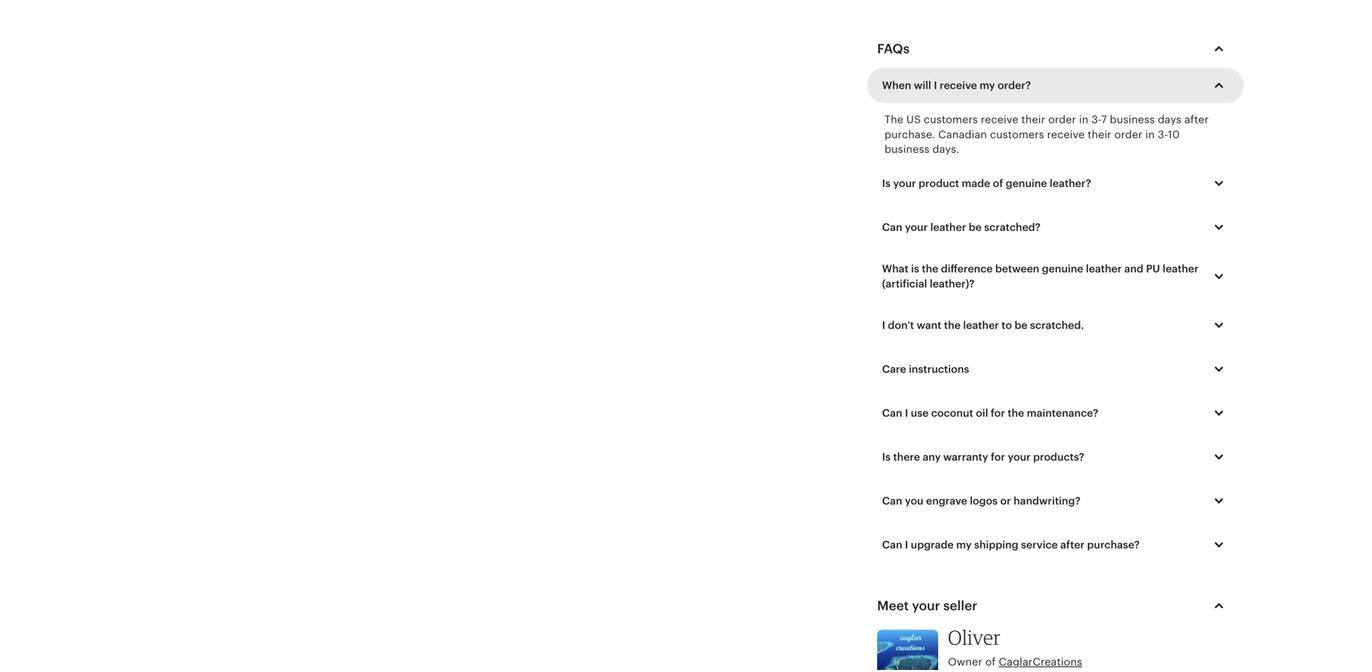 Task type: describe. For each thing, give the bounding box(es) containing it.
us
[[907, 114, 921, 126]]

0 horizontal spatial their
[[1022, 114, 1046, 126]]

product
[[919, 178, 960, 190]]

the inside the what is the difference between genuine leather and pu leather (artificial leather)?
[[922, 263, 939, 275]]

your for leather
[[905, 221, 928, 234]]

1 horizontal spatial their
[[1088, 128, 1112, 141]]

can i upgrade my shipping service after purchase?
[[883, 539, 1140, 552]]

care instructions
[[883, 363, 970, 376]]

is there any warranty for your products? button
[[870, 440, 1242, 475]]

meet your seller button
[[863, 587, 1244, 626]]

for inside can i use coconut oil for the maintenance? dropdown button
[[991, 407, 1006, 420]]

leather left and
[[1086, 263, 1122, 275]]

difference
[[941, 263, 993, 275]]

receive for i
[[940, 79, 978, 92]]

leather left to
[[964, 319, 1000, 332]]

engrave
[[927, 495, 968, 508]]

days.
[[933, 143, 960, 155]]

1 horizontal spatial order
[[1115, 128, 1143, 141]]

caglarcreations
[[999, 657, 1083, 669]]

your left "products?"
[[1008, 451, 1031, 464]]

seller
[[944, 599, 978, 614]]

leather right pu
[[1163, 263, 1199, 275]]

when
[[883, 79, 912, 92]]

when will i receive my order?
[[883, 79, 1032, 92]]

can i upgrade my shipping service after purchase? button
[[870, 528, 1242, 563]]

1 vertical spatial my
[[957, 539, 972, 552]]

handwriting?
[[1014, 495, 1081, 508]]

there
[[894, 451, 921, 464]]

maintenance?
[[1027, 407, 1099, 420]]

the us customers receive their order in 3-7 business days after purchase. canadian customers receive their order in 3-10 business days.
[[885, 114, 1209, 155]]

1 horizontal spatial business
[[1110, 114, 1156, 126]]

can you engrave logos or handwriting? button
[[870, 484, 1242, 519]]

i left don't
[[883, 319, 886, 332]]

i right the will
[[934, 79, 938, 92]]

what is the difference between genuine leather and pu leather (artificial leather)?
[[883, 263, 1199, 290]]

between
[[996, 263, 1040, 275]]

oliver owner of caglarcreations
[[948, 626, 1083, 669]]

7
[[1102, 114, 1108, 126]]

genuine for leather?
[[1006, 178, 1048, 190]]

0 vertical spatial my
[[980, 79, 996, 92]]

instructions
[[909, 363, 970, 376]]

order?
[[998, 79, 1032, 92]]

can i use coconut oil for the maintenance?
[[883, 407, 1099, 420]]

care instructions button
[[870, 353, 1242, 387]]

when will i receive my order? button
[[870, 68, 1242, 103]]

any
[[923, 451, 941, 464]]

is there any warranty for your products?
[[883, 451, 1085, 464]]

can you engrave logos or handwriting?
[[883, 495, 1081, 508]]

leather)?
[[930, 278, 975, 290]]

pu
[[1147, 263, 1161, 275]]

of inside oliver owner of caglarcreations
[[986, 657, 996, 669]]

service
[[1022, 539, 1058, 552]]

scratched?
[[985, 221, 1041, 234]]

what
[[883, 263, 909, 275]]

oliver
[[948, 626, 1001, 650]]

10
[[1169, 128, 1180, 141]]

can for can i use coconut oil for the maintenance?
[[883, 407, 903, 420]]

shipping
[[975, 539, 1019, 552]]

i don't want the leather to be scratched.
[[883, 319, 1085, 332]]

after inside can i upgrade my shipping service after purchase? dropdown button
[[1061, 539, 1085, 552]]

can your leather be scratched?
[[883, 221, 1041, 234]]

genuine for leather
[[1043, 263, 1084, 275]]

products?
[[1034, 451, 1085, 464]]



Task type: locate. For each thing, give the bounding box(es) containing it.
be right to
[[1015, 319, 1028, 332]]

for right oil
[[991, 407, 1006, 420]]

receive right the will
[[940, 79, 978, 92]]

2 horizontal spatial the
[[1008, 407, 1025, 420]]

0 horizontal spatial business
[[885, 143, 930, 155]]

1 vertical spatial after
[[1061, 539, 1085, 552]]

can left use
[[883, 407, 903, 420]]

your for seller
[[912, 599, 941, 614]]

0 horizontal spatial after
[[1061, 539, 1085, 552]]

0 vertical spatial genuine
[[1006, 178, 1048, 190]]

0 horizontal spatial in
[[1080, 114, 1089, 126]]

is inside is your product made of genuine leather? dropdown button
[[883, 178, 891, 190]]

the right oil
[[1008, 407, 1025, 420]]

is left the product
[[883, 178, 891, 190]]

receive for customers
[[981, 114, 1019, 126]]

oil
[[976, 407, 989, 420]]

be left scratched?
[[969, 221, 982, 234]]

0 vertical spatial after
[[1185, 114, 1209, 126]]

my
[[980, 79, 996, 92], [957, 539, 972, 552]]

(artificial
[[883, 278, 928, 290]]

2 horizontal spatial receive
[[1048, 128, 1085, 141]]

3- down when will i receive my order? dropdown button
[[1092, 114, 1102, 126]]

i left use
[[905, 407, 909, 420]]

can up what
[[883, 221, 903, 234]]

1 is from the top
[[883, 178, 891, 190]]

to
[[1002, 319, 1013, 332]]

1 vertical spatial of
[[986, 657, 996, 669]]

is left there in the right of the page
[[883, 451, 891, 464]]

purchase?
[[1088, 539, 1140, 552]]

0 vertical spatial business
[[1110, 114, 1156, 126]]

1 can from the top
[[883, 221, 903, 234]]

is your product made of genuine leather? button
[[870, 167, 1242, 201]]

0 horizontal spatial my
[[957, 539, 972, 552]]

1 vertical spatial 3-
[[1158, 128, 1169, 141]]

customers down order?
[[990, 128, 1045, 141]]

logos
[[970, 495, 998, 508]]

0 vertical spatial customers
[[924, 114, 978, 126]]

scratched.
[[1031, 319, 1085, 332]]

faqs button
[[863, 29, 1244, 68]]

i left upgrade
[[905, 539, 909, 552]]

meet
[[878, 599, 909, 614]]

0 horizontal spatial be
[[969, 221, 982, 234]]

is for is your product made of genuine leather?
[[883, 178, 891, 190]]

0 vertical spatial of
[[993, 178, 1004, 190]]

0 vertical spatial their
[[1022, 114, 1046, 126]]

your inside dropdown button
[[894, 178, 917, 190]]

can for can i upgrade my shipping service after purchase?
[[883, 539, 903, 552]]

2 vertical spatial receive
[[1048, 128, 1085, 141]]

the inside i don't want the leather to be scratched. dropdown button
[[945, 319, 961, 332]]

0 vertical spatial for
[[991, 407, 1006, 420]]

their
[[1022, 114, 1046, 126], [1088, 128, 1112, 141]]

the right is
[[922, 263, 939, 275]]

3- down days at the right
[[1158, 128, 1169, 141]]

business down "purchase."
[[885, 143, 930, 155]]

receive
[[940, 79, 978, 92], [981, 114, 1019, 126], [1048, 128, 1085, 141]]

1 vertical spatial the
[[945, 319, 961, 332]]

of right made at the right
[[993, 178, 1004, 190]]

0 vertical spatial receive
[[940, 79, 978, 92]]

genuine inside the what is the difference between genuine leather and pu leather (artificial leather)?
[[1043, 263, 1084, 275]]

customers up canadian
[[924, 114, 978, 126]]

1 horizontal spatial after
[[1185, 114, 1209, 126]]

can for can your leather be scratched?
[[883, 221, 903, 234]]

in
[[1080, 114, 1089, 126], [1146, 128, 1155, 141]]

business right 7
[[1110, 114, 1156, 126]]

order down when will i receive my order? dropdown button
[[1049, 114, 1077, 126]]

1 vertical spatial is
[[883, 451, 891, 464]]

what is the difference between genuine leather and pu leather (artificial leather)? button
[[870, 255, 1242, 299]]

1 horizontal spatial customers
[[990, 128, 1045, 141]]

of right owner
[[986, 657, 996, 669]]

owner
[[948, 657, 983, 669]]

order left 10
[[1115, 128, 1143, 141]]

the
[[885, 114, 904, 126]]

1 horizontal spatial in
[[1146, 128, 1155, 141]]

receive up leather? at the right of the page
[[1048, 128, 1085, 141]]

can
[[883, 221, 903, 234], [883, 407, 903, 420], [883, 495, 903, 508], [883, 539, 903, 552]]

your right meet
[[912, 599, 941, 614]]

2 is from the top
[[883, 451, 891, 464]]

0 vertical spatial order
[[1049, 114, 1077, 126]]

is inside is there any warranty for your products? dropdown button
[[883, 451, 891, 464]]

canadian
[[939, 128, 988, 141]]

genuine down 'can your leather be scratched?' dropdown button
[[1043, 263, 1084, 275]]

after inside the us customers receive their order in 3-7 business days after purchase. canadian customers receive their order in 3-10 business days.
[[1185, 114, 1209, 126]]

1 horizontal spatial 3-
[[1158, 128, 1169, 141]]

is
[[912, 263, 920, 275]]

can your leather be scratched? button
[[870, 211, 1242, 245]]

business
[[1110, 114, 1156, 126], [885, 143, 930, 155]]

1 vertical spatial business
[[885, 143, 930, 155]]

don't
[[888, 319, 915, 332]]

purchase.
[[885, 128, 936, 141]]

my right upgrade
[[957, 539, 972, 552]]

2 vertical spatial the
[[1008, 407, 1025, 420]]

0 vertical spatial in
[[1080, 114, 1089, 126]]

of
[[993, 178, 1004, 190], [986, 657, 996, 669]]

the right want
[[945, 319, 961, 332]]

genuine
[[1006, 178, 1048, 190], [1043, 263, 1084, 275]]

1 horizontal spatial receive
[[981, 114, 1019, 126]]

faqs
[[878, 42, 910, 56]]

leather
[[931, 221, 967, 234], [1086, 263, 1122, 275], [1163, 263, 1199, 275], [964, 319, 1000, 332]]

can left you at the bottom right of the page
[[883, 495, 903, 508]]

0 vertical spatial 3-
[[1092, 114, 1102, 126]]

genuine left leather? at the right of the page
[[1006, 178, 1048, 190]]

days
[[1158, 114, 1182, 126]]

i
[[934, 79, 938, 92], [883, 319, 886, 332], [905, 407, 909, 420], [905, 539, 909, 552]]

you
[[905, 495, 924, 508]]

2 can from the top
[[883, 407, 903, 420]]

will
[[914, 79, 932, 92]]

1 vertical spatial receive
[[981, 114, 1019, 126]]

order
[[1049, 114, 1077, 126], [1115, 128, 1143, 141]]

warranty
[[944, 451, 989, 464]]

leather?
[[1050, 178, 1092, 190]]

for
[[991, 407, 1006, 420], [991, 451, 1006, 464]]

in left 10
[[1146, 128, 1155, 141]]

0 vertical spatial is
[[883, 178, 891, 190]]

care
[[883, 363, 907, 376]]

0 horizontal spatial customers
[[924, 114, 978, 126]]

the inside can i use coconut oil for the maintenance? dropdown button
[[1008, 407, 1025, 420]]

the
[[922, 263, 939, 275], [945, 319, 961, 332], [1008, 407, 1025, 420]]

made
[[962, 178, 991, 190]]

1 vertical spatial their
[[1088, 128, 1112, 141]]

can i use coconut oil for the maintenance? button
[[870, 397, 1242, 431]]

your for product
[[894, 178, 917, 190]]

of inside dropdown button
[[993, 178, 1004, 190]]

after right days at the right
[[1185, 114, 1209, 126]]

3 can from the top
[[883, 495, 903, 508]]

be
[[969, 221, 982, 234], [1015, 319, 1028, 332]]

your up is
[[905, 221, 928, 234]]

1 vertical spatial for
[[991, 451, 1006, 464]]

after right the service on the bottom
[[1061, 539, 1085, 552]]

leather down the product
[[931, 221, 967, 234]]

want
[[917, 319, 942, 332]]

0 horizontal spatial 3-
[[1092, 114, 1102, 126]]

receive down order?
[[981, 114, 1019, 126]]

caglarcreations link
[[999, 657, 1083, 669]]

your
[[894, 178, 917, 190], [905, 221, 928, 234], [1008, 451, 1031, 464], [912, 599, 941, 614]]

use
[[911, 407, 929, 420]]

my left order?
[[980, 79, 996, 92]]

their down 7
[[1088, 128, 1112, 141]]

is
[[883, 178, 891, 190], [883, 451, 891, 464]]

can left upgrade
[[883, 539, 903, 552]]

3-
[[1092, 114, 1102, 126], [1158, 128, 1169, 141]]

0 vertical spatial the
[[922, 263, 939, 275]]

oliver image
[[878, 631, 939, 671]]

i don't want the leather to be scratched. button
[[870, 309, 1242, 343]]

is your product made of genuine leather?
[[883, 178, 1092, 190]]

receive inside dropdown button
[[940, 79, 978, 92]]

in left 7
[[1080, 114, 1089, 126]]

genuine inside dropdown button
[[1006, 178, 1048, 190]]

0 horizontal spatial order
[[1049, 114, 1077, 126]]

1 horizontal spatial my
[[980, 79, 996, 92]]

can for can you engrave logos or handwriting?
[[883, 495, 903, 508]]

for right warranty
[[991, 451, 1006, 464]]

1 horizontal spatial the
[[945, 319, 961, 332]]

1 vertical spatial customers
[[990, 128, 1045, 141]]

1 vertical spatial in
[[1146, 128, 1155, 141]]

customers
[[924, 114, 978, 126], [990, 128, 1045, 141]]

upgrade
[[911, 539, 954, 552]]

0 horizontal spatial the
[[922, 263, 939, 275]]

2 for from the top
[[991, 451, 1006, 464]]

or
[[1001, 495, 1012, 508]]

meet your seller
[[878, 599, 978, 614]]

after
[[1185, 114, 1209, 126], [1061, 539, 1085, 552]]

0 vertical spatial be
[[969, 221, 982, 234]]

1 for from the top
[[991, 407, 1006, 420]]

your left the product
[[894, 178, 917, 190]]

for inside is there any warranty for your products? dropdown button
[[991, 451, 1006, 464]]

their down order?
[[1022, 114, 1046, 126]]

1 vertical spatial order
[[1115, 128, 1143, 141]]

4 can from the top
[[883, 539, 903, 552]]

0 horizontal spatial receive
[[940, 79, 978, 92]]

1 vertical spatial genuine
[[1043, 263, 1084, 275]]

coconut
[[932, 407, 974, 420]]

1 vertical spatial be
[[1015, 319, 1028, 332]]

and
[[1125, 263, 1144, 275]]

is for is there any warranty for your products?
[[883, 451, 891, 464]]

1 horizontal spatial be
[[1015, 319, 1028, 332]]



Task type: vqa. For each thing, say whether or not it's contained in the screenshot.
One
no



